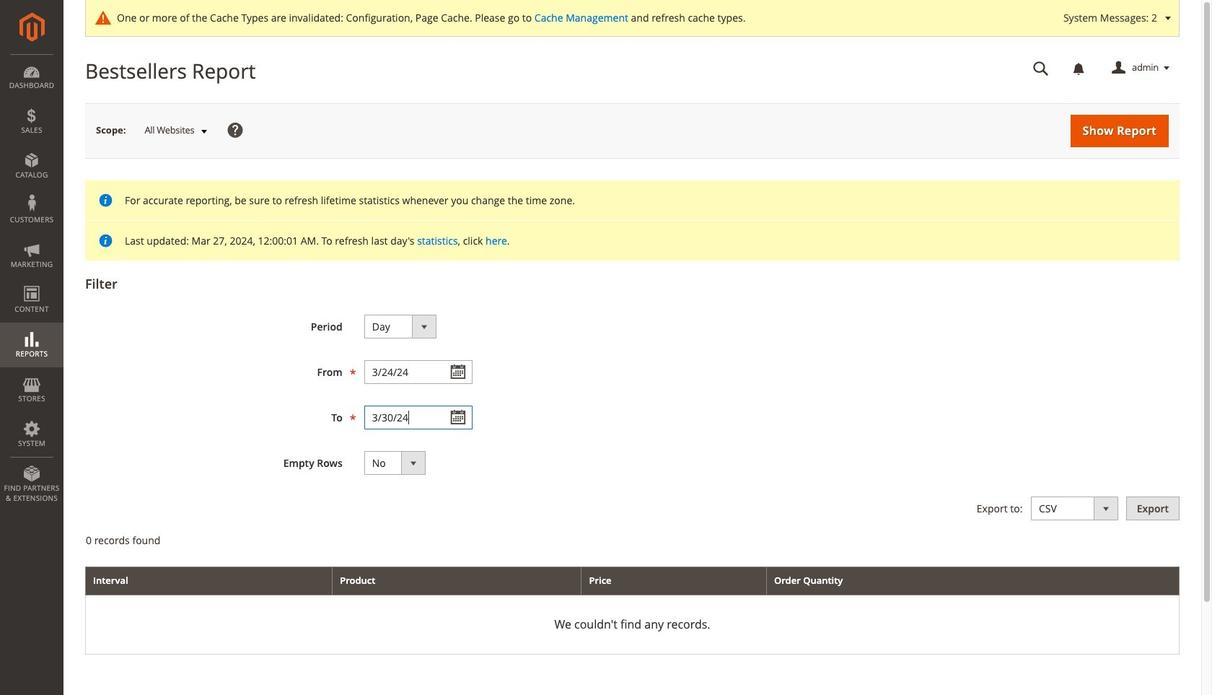 Task type: describe. For each thing, give the bounding box(es) containing it.
magento admin panel image
[[19, 12, 44, 42]]



Task type: locate. For each thing, give the bounding box(es) containing it.
None text field
[[364, 360, 473, 384], [364, 406, 473, 430], [364, 360, 473, 384], [364, 406, 473, 430]]

menu bar
[[0, 54, 64, 511]]



